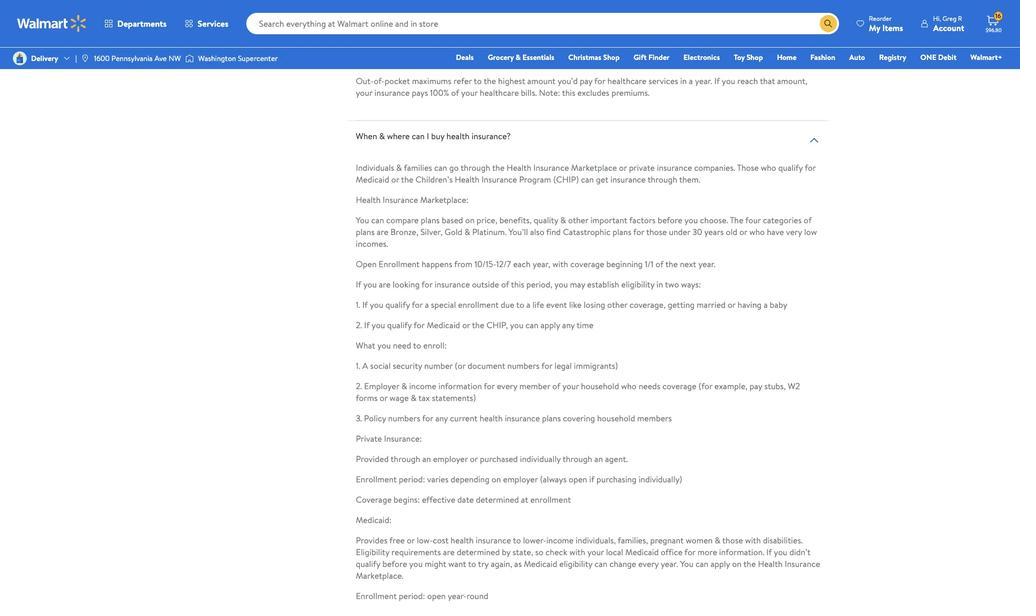 Task type: describe. For each thing, give the bounding box(es) containing it.
legal
[[555, 360, 572, 372]]

1 horizontal spatial enrollment
[[531, 494, 571, 506]]

services button
[[176, 11, 238, 36]]

1 horizontal spatial any
[[562, 319, 575, 331]]

one debit link
[[916, 51, 962, 63]]

of-
[[374, 75, 385, 87]]

1 horizontal spatial total
[[494, 31, 512, 43]]

1 horizontal spatial healthcare
[[608, 75, 647, 87]]

health right current
[[480, 413, 503, 424]]

other inside you can compare plans based on price, benefits, quality & other important factors before you choose. the four categories of plans are bronze, silver, gold & platinum. you'll also find catastrophic plans for those under 30 years old or who have very low incomes.
[[568, 214, 589, 226]]

before inside you can compare plans based on price, benefits, quality & other important factors before you choose. the four categories of plans are bronze, silver, gold & platinum. you'll also find catastrophic plans for those under 30 years old or who have very low incomes.
[[658, 214, 683, 226]]

period: for varies
[[399, 474, 425, 485]]

insurance right get
[[611, 174, 646, 185]]

begins:
[[394, 494, 420, 506]]

health inside provides free or low-cost health insurance to lower-income individuals, families, pregnant women & those with disabilities. eligibility requirements are determined by state, so check with your local medicaid office for more information. if you didn't qualify before you might want to try again, as medicaid eligibility can change every year. you can apply on the health insurance marketplace.
[[451, 535, 474, 546]]

medicaid right local
[[626, 546, 659, 558]]

are inside coinsurance is the percentage of the total bill you are responsible for paying after you have reached your deductible. the remainder of your total bill will be covered by your health insurance. for example, if your coinsurance is 20%, for every dollar you spend on healthcare, you'll pay 20 cents & your insurance will pay the other 80.
[[542, 31, 554, 43]]

wage
[[390, 392, 409, 404]]

walmart+
[[971, 52, 1003, 63]]

gift finder link
[[629, 51, 675, 63]]

every inside coinsurance is the percentage of the total bill you are responsible for paying after you have reached your deductible. the remainder of your total bill will be covered by your health insurance. for example, if your coinsurance is 20%, for every dollar you spend on healthcare, you'll pay 20 cents & your insurance will pay the other 80.
[[770, 43, 790, 55]]

children's
[[416, 174, 453, 185]]

insurance up compare
[[383, 194, 418, 206]]

free
[[390, 535, 405, 546]]

you inside you can compare plans based on price, benefits, quality & other important factors before you choose. the four categories of plans are bronze, silver, gold & platinum. you'll also find catastrophic plans for those under 30 years old or who have very low incomes.
[[685, 214, 698, 226]]

0 horizontal spatial with
[[553, 258, 569, 270]]

your up toy
[[726, 31, 742, 43]]

departments button
[[95, 11, 176, 36]]

every inside provides free or low-cost health insurance to lower-income individuals, families, pregnant women & those with disabilities. eligibility requirements are determined by state, so check with your local medicaid office for more information. if you didn't qualify before you might want to try again, as medicaid eligibility can change every year. you can apply on the health insurance marketplace.
[[639, 558, 659, 570]]

lower-
[[523, 535, 547, 546]]

or left private
[[619, 162, 627, 174]]

example, inside the 2. employer & income information for every member of your household who needs coverage (for example, pay stubs, w2 forms or wage & tax statements)
[[715, 380, 748, 392]]

round
[[467, 590, 489, 602]]

them.
[[680, 174, 701, 185]]

of right 1/1
[[656, 258, 664, 270]]

through left them.
[[648, 174, 678, 185]]

health insurance marketplace:
[[356, 194, 469, 206]]

1 horizontal spatial with
[[570, 546, 586, 558]]

nw
[[169, 53, 181, 64]]

private
[[629, 162, 655, 174]]

a inside out-of-pocket maximums refer to the highest amount you'd pay for healthcare services in a year. if you reach that amount, your insurance pays 100% of your healthcare bills. note: this excludes premiums.
[[689, 75, 693, 87]]

the left chip,
[[472, 319, 485, 331]]

0 vertical spatial enrollment
[[379, 258, 420, 270]]

1600 pennsylvania ave nw
[[94, 53, 181, 64]]

other inside coinsurance is the percentage of the total bill you are responsible for paying after you have reached your deductible. the remainder of your total bill will be covered by your health insurance. for example, if your coinsurance is 20%, for every dollar you spend on healthcare, you'll pay 20 cents & your insurance will pay the other 80.
[[628, 55, 648, 66]]

a left baby in the right of the page
[[764, 299, 768, 311]]

plans left covering
[[542, 413, 561, 424]]

individuals
[[356, 162, 394, 174]]

coinsurance is the percentage of the total bill you are responsible for paying after you have reached your deductible. the remainder of your total bill will be covered by your health insurance. for example, if your coinsurance is 20%, for every dollar you spend on healthcare, you'll pay 20 cents & your insurance will pay the other 80.
[[356, 31, 813, 66]]

to left the try
[[468, 558, 476, 570]]

& left 'tax'
[[411, 392, 417, 404]]

of inside you can compare plans based on price, benefits, quality & other important factors before you choose. the four categories of plans are bronze, silver, gold & platinum. you'll also find catastrophic plans for those under 30 years old or who have very low incomes.
[[804, 214, 812, 226]]

amount
[[528, 75, 556, 87]]

plans up open
[[356, 226, 375, 238]]

buy
[[431, 130, 445, 142]]

0 horizontal spatial coverage
[[571, 258, 605, 270]]

have inside you can compare plans based on price, benefits, quality & other important factors before you choose. the four categories of plans are bronze, silver, gold & platinum. you'll also find catastrophic plans for those under 30 years old or who have very low incomes.
[[767, 226, 784, 238]]

be
[[471, 43, 480, 55]]

who inside the 2. employer & income information for every member of your household who needs coverage (for example, pay stubs, w2 forms or wage & tax statements)
[[622, 380, 637, 392]]

stubs,
[[765, 380, 786, 392]]

your right 100% in the top of the page
[[461, 87, 478, 99]]

for right looking
[[422, 279, 433, 290]]

who inside you can compare plans based on price, benefits, quality & other important factors before you choose. the four categories of plans are bronze, silver, gold & platinum. you'll also find catastrophic plans for those under 30 years old or who have very low incomes.
[[750, 226, 765, 238]]

& right when
[[379, 130, 385, 142]]

christmas
[[569, 52, 602, 63]]

your left the of-
[[356, 87, 373, 99]]

the up healthcare,
[[411, 31, 424, 43]]

gift finder
[[634, 52, 670, 63]]

for left legal at the bottom right
[[542, 360, 553, 372]]

or up depending
[[470, 453, 478, 465]]

qualify up what you need to enroll:
[[387, 319, 412, 331]]

of right spend at the top of the page
[[396, 43, 404, 55]]

r
[[959, 14, 963, 23]]

want
[[449, 558, 466, 570]]

low-
[[417, 535, 433, 546]]

ave
[[155, 53, 167, 64]]

of right 'outside'
[[501, 279, 509, 290]]

families
[[404, 162, 432, 174]]

for up the enroll:
[[414, 319, 425, 331]]

coinsurance
[[683, 43, 727, 55]]

1 horizontal spatial is
[[729, 43, 735, 55]]

period,
[[527, 279, 553, 290]]

individually
[[520, 453, 561, 465]]

enroll:
[[423, 340, 447, 351]]

fashion link
[[806, 51, 841, 63]]

when
[[356, 130, 377, 142]]

0 horizontal spatial bill
[[444, 43, 454, 55]]

or inside the 2. employer & income information for every member of your household who needs coverage (for example, pay stubs, w2 forms or wage & tax statements)
[[380, 392, 388, 404]]

the up health insurance marketplace:
[[401, 174, 414, 185]]

& right gold
[[465, 226, 470, 238]]

pays
[[412, 87, 428, 99]]

0 horizontal spatial open
[[427, 590, 446, 602]]

income inside provides free or low-cost health insurance to lower-income individuals, families, pregnant women & those with disabilities. eligibility requirements are determined by state, so check with your local medicaid office for more information. if you didn't qualify before you might want to try again, as medicaid eligibility can change every year. you can apply on the health insurance marketplace.
[[547, 535, 574, 546]]

shop for toy shop
[[747, 52, 763, 63]]

the left gift
[[613, 55, 626, 66]]

for down 'tax'
[[422, 413, 433, 424]]

what you need to enroll:
[[356, 340, 447, 351]]

christmas shop link
[[564, 51, 625, 63]]

1. for 1. a social security number (or document numbers for legal immigrants)
[[356, 360, 361, 372]]

insurance right private
[[657, 162, 693, 174]]

for down looking
[[412, 299, 423, 311]]

0 vertical spatial enrollment
[[458, 299, 499, 311]]

a
[[363, 360, 368, 372]]

are inside provides free or low-cost health insurance to lower-income individuals, families, pregnant women & those with disabilities. eligibility requirements are determined by state, so check with your local medicaid office for more information. if you didn't qualify before you might want to try again, as medicaid eligibility can change every year. you can apply on the health insurance marketplace.
[[443, 546, 455, 558]]

a left special
[[425, 299, 429, 311]]

1/1
[[645, 258, 654, 270]]

or left families
[[392, 174, 399, 185]]

the down 'insurance?'
[[492, 162, 505, 174]]

for
[[607, 43, 620, 55]]

qualify down looking
[[386, 299, 410, 311]]

for inside out-of-pocket maximums refer to the highest amount you'd pay for healthcare services in a year. if you reach that amount, your insurance pays 100% of your healthcare bills. note: this excludes premiums.
[[595, 75, 606, 87]]

low
[[805, 226, 817, 238]]

 image for delivery
[[13, 51, 27, 65]]

Walmart Site-Wide search field
[[246, 13, 839, 34]]

members
[[638, 413, 672, 424]]

can left get
[[581, 174, 594, 185]]

one
[[921, 52, 937, 63]]

1 horizontal spatial bill
[[514, 31, 524, 43]]

you can compare plans based on price, benefits, quality & other important factors before you choose. the four categories of plans are bronze, silver, gold & platinum. you'll also find catastrophic plans for those under 30 years old or who have very low incomes.
[[356, 214, 817, 250]]

are left looking
[[379, 279, 391, 290]]

or left chip,
[[462, 319, 470, 331]]

insurance inside out-of-pocket maximums refer to the highest amount you'd pay for healthcare services in a year. if you reach that amount, your insurance pays 100% of your healthcare bills. note: this excludes premiums.
[[375, 87, 410, 99]]

& inside "individuals & families can go through the health insurance marketplace or private insurance companies. those who qualify for medicaid or the children's health insurance program (chip) can get insurance through them."
[[397, 162, 402, 174]]

0 horizontal spatial employer
[[433, 453, 468, 465]]

try
[[478, 558, 489, 570]]

2 an from the left
[[595, 453, 603, 465]]

household for covering
[[597, 413, 636, 424]]

(always
[[540, 474, 567, 485]]

walmart image
[[17, 15, 87, 32]]

needs
[[639, 380, 661, 392]]

through down insurance:
[[391, 453, 421, 465]]

0 horizontal spatial numbers
[[388, 413, 421, 424]]

after
[[639, 31, 657, 43]]

based
[[442, 214, 463, 226]]

health up marketplace:
[[455, 174, 480, 185]]

more
[[698, 546, 718, 558]]

of inside the 2. employer & income information for every member of your household who needs coverage (for example, pay stubs, w2 forms or wage & tax statements)
[[553, 380, 561, 392]]

medicaid down special
[[427, 319, 460, 331]]

insurance left program
[[482, 174, 517, 185]]

one debit
[[921, 52, 957, 63]]

if inside provides free or low-cost health insurance to lower-income individuals, families, pregnant women & those with disabilities. eligibility requirements are determined by state, so check with your local medicaid office for more information. if you didn't qualify before you might want to try again, as medicaid eligibility can change every year. you can apply on the health insurance marketplace.
[[767, 546, 772, 558]]

year. inside provides free or low-cost health insurance to lower-income individuals, families, pregnant women & those with disabilities. eligibility requirements are determined by state, so check with your local medicaid office for more information. if you didn't qualify before you might want to try again, as medicaid eligibility can change every year. you can apply on the health insurance marketplace.
[[661, 558, 678, 570]]

coverage,
[[630, 299, 666, 311]]

health right buy
[[447, 130, 470, 142]]

cost
[[433, 535, 449, 546]]

12/7
[[497, 258, 511, 270]]

through right the go
[[461, 162, 491, 174]]

electronics
[[684, 52, 720, 63]]

& inside coinsurance is the percentage of the total bill you are responsible for paying after you have reached your deductible. the remainder of your total bill will be covered by your health insurance. for example, if your coinsurance is 20%, for every dollar you spend on healthcare, you'll pay 20 cents & your insurance will pay the other 80.
[[521, 55, 526, 66]]

note:
[[539, 87, 560, 99]]

your right 80.
[[664, 43, 681, 55]]

the inside out-of-pocket maximums refer to the highest amount you'd pay for healthcare services in a year. if you reach that amount, your insurance pays 100% of your healthcare bills. note: this excludes premiums.
[[484, 75, 496, 87]]

can left i
[[412, 130, 425, 142]]

before inside provides free or low-cost health insurance to lower-income individuals, families, pregnant women & those with disabilities. eligibility requirements are determined by state, so check with your local medicaid office for more information. if you didn't qualify before you might want to try again, as medicaid eligibility can change every year. you can apply on the health insurance marketplace.
[[383, 558, 407, 570]]

insurance inside provides free or low-cost health insurance to lower-income individuals, families, pregnant women & those with disabilities. eligibility requirements are determined by state, so check with your local medicaid office for more information. if you didn't qualify before you might want to try again, as medicaid eligibility can change every year. you can apply on the health insurance marketplace.
[[785, 558, 821, 570]]

reached
[[694, 31, 724, 43]]

coinsurance
[[356, 31, 402, 43]]

women
[[686, 535, 713, 546]]

1 horizontal spatial numbers
[[508, 360, 540, 372]]

choose.
[[700, 214, 729, 226]]

next
[[680, 258, 697, 270]]

state,
[[513, 546, 533, 558]]

insurance.
[[568, 43, 605, 55]]

where
[[387, 130, 410, 142]]

to left lower-
[[513, 535, 521, 546]]

0 vertical spatial determined
[[476, 494, 519, 506]]

of up deals "link"
[[470, 31, 478, 43]]

gift
[[634, 52, 647, 63]]

the inside you can compare plans based on price, benefits, quality & other important factors before you choose. the four categories of plans are bronze, silver, gold & platinum. you'll also find catastrophic plans for those under 30 years old or who have very low incomes.
[[730, 214, 744, 226]]

qualify inside provides free or low-cost health insurance to lower-income individuals, families, pregnant women & those with disabilities. eligibility requirements are determined by state, so check with your local medicaid office for more information. if you didn't qualify before you might want to try again, as medicaid eligibility can change every year. you can apply on the health insurance marketplace.
[[356, 558, 381, 570]]

period: for open
[[399, 590, 425, 602]]

for left paying
[[600, 31, 611, 43]]

plans left based
[[421, 214, 440, 226]]

at
[[521, 494, 529, 506]]

premiums.
[[612, 87, 650, 99]]

the left next
[[666, 258, 678, 270]]

medicaid right as
[[524, 558, 558, 570]]

remainder
[[356, 43, 394, 55]]

having
[[738, 299, 762, 311]]

categories
[[763, 214, 802, 226]]

hi, greg r account
[[934, 14, 965, 33]]

this inside out-of-pocket maximums refer to the highest amount you'd pay for healthcare services in a year. if you reach that amount, your insurance pays 100% of your healthcare bills. note: this excludes premiums.
[[562, 87, 576, 99]]

100%
[[430, 87, 449, 99]]

walmart+ link
[[966, 51, 1008, 63]]

for inside you can compare plans based on price, benefits, quality & other important factors before you choose. the four categories of plans are bronze, silver, gold & platinum. you'll also find catastrophic plans for those under 30 years old or who have very low incomes.
[[634, 226, 645, 238]]

in for a
[[681, 75, 687, 87]]

to right due
[[517, 299, 525, 311]]

toy shop link
[[729, 51, 768, 63]]

services
[[198, 18, 229, 29]]

20%,
[[737, 43, 755, 55]]

policy
[[364, 413, 386, 424]]

under
[[669, 226, 691, 238]]

you inside out-of-pocket maximums refer to the highest amount you'd pay for healthcare services in a year. if you reach that amount, your insurance pays 100% of your healthcare bills. note: this excludes premiums.
[[722, 75, 736, 87]]

change
[[610, 558, 637, 570]]

insurance left the marketplace
[[534, 162, 569, 174]]

insurance down member
[[505, 413, 540, 424]]

& inside provides free or low-cost health insurance to lower-income individuals, families, pregnant women & those with disabilities. eligibility requirements are determined by state, so check with your local medicaid office for more information. if you didn't qualify before you might want to try again, as medicaid eligibility can change every year. you can apply on the health insurance marketplace.
[[715, 535, 721, 546]]

pregnant
[[651, 535, 684, 546]]

baby
[[770, 299, 788, 311]]

0 horizontal spatial this
[[511, 279, 525, 290]]

your up amount
[[528, 55, 545, 66]]

shop for christmas shop
[[603, 52, 620, 63]]

1 horizontal spatial eligibility
[[622, 279, 655, 290]]

or left having
[[728, 299, 736, 311]]

your down search search field
[[525, 43, 541, 55]]

2 vertical spatial other
[[608, 299, 628, 311]]

2. for 2. employer & income information for every member of your household who needs coverage (for example, pay stubs, w2 forms or wage & tax statements)
[[356, 380, 362, 392]]

can left change on the bottom right of page
[[595, 558, 608, 570]]

(chip)
[[554, 174, 579, 185]]

household for your
[[581, 380, 619, 392]]

0 horizontal spatial healthcare
[[480, 87, 519, 99]]

qualify inside "individuals & families can go through the health insurance marketplace or private insurance companies. those who qualify for medicaid or the children's health insurance program (chip) can get insurance through them."
[[779, 162, 803, 174]]



Task type: vqa. For each thing, say whether or not it's contained in the screenshot.
whereabouts
no



Task type: locate. For each thing, give the bounding box(es) containing it.
0 horizontal spatial eligibility
[[560, 558, 593, 570]]

0 horizontal spatial income
[[409, 380, 437, 392]]

finder
[[649, 52, 670, 63]]

0 vertical spatial open
[[569, 474, 588, 485]]

 image left delivery
[[13, 51, 27, 65]]

agent.
[[605, 453, 628, 465]]

local
[[606, 546, 624, 558]]

out-of-pocket maximums refer to the highest amount you'd pay for healthcare services in a year. if you reach that amount, your insurance pays 100% of your healthcare bills. note: this excludes premiums.
[[356, 75, 808, 99]]

a left life
[[527, 299, 531, 311]]

those inside you can compare plans based on price, benefits, quality & other important factors before you choose. the four categories of plans are bronze, silver, gold & platinum. you'll also find catastrophic plans for those under 30 years old or who have very low incomes.
[[647, 226, 667, 238]]

pocket
[[385, 75, 410, 87]]

0 vertical spatial employer
[[433, 453, 468, 465]]

& left families
[[397, 162, 402, 174]]

for down when & where can i buy health insurance? image
[[805, 162, 816, 174]]

0 vertical spatial eligibility
[[622, 279, 655, 290]]

0 horizontal spatial  image
[[13, 51, 27, 65]]

example, inside coinsurance is the percentage of the total bill you are responsible for paying after you have reached your deductible. the remainder of your total bill will be covered by your health insurance. for example, if your coinsurance is 20%, for every dollar you spend on healthcare, you'll pay 20 cents & your insurance will pay the other 80.
[[622, 43, 655, 55]]

those right the more at the right of page
[[723, 535, 743, 546]]

insurance?
[[472, 130, 511, 142]]

1 horizontal spatial you
[[681, 558, 694, 570]]

1 period: from the top
[[399, 474, 425, 485]]

0 horizontal spatial apply
[[541, 319, 560, 331]]

0 vertical spatial any
[[562, 319, 575, 331]]

for left the more at the right of page
[[685, 546, 696, 558]]

to right need
[[413, 340, 421, 351]]

the left the four at the top right of the page
[[730, 214, 744, 226]]

0 horizontal spatial every
[[497, 380, 518, 392]]

0 horizontal spatial total
[[424, 43, 442, 55]]

0 vertical spatial who
[[761, 162, 777, 174]]

health down 'insurance?'
[[507, 162, 532, 174]]

purchased
[[480, 453, 518, 465]]

delivery
[[31, 53, 58, 64]]

enrollment
[[458, 299, 499, 311], [531, 494, 571, 506]]

if you are looking for insurance outside of this period, you may establish eligibility in two ways:
[[356, 279, 701, 290]]

enrollment period: open year-round
[[356, 590, 489, 602]]

2 vertical spatial year.
[[661, 558, 678, 570]]

grocery & essentials
[[488, 52, 555, 63]]

1 vertical spatial every
[[497, 380, 518, 392]]

enrollment up coverage
[[356, 474, 397, 485]]

marketplace:
[[420, 194, 469, 206]]

reorder
[[869, 14, 892, 23]]

household inside the 2. employer & income information for every member of your household who needs coverage (for example, pay stubs, w2 forms or wage & tax statements)
[[581, 380, 619, 392]]

determined
[[476, 494, 519, 506], [457, 546, 500, 558]]

for down 1. a social security number (or document numbers for legal immigrants)
[[484, 380, 495, 392]]

household down immigrants)
[[581, 380, 619, 392]]

1 vertical spatial those
[[723, 535, 743, 546]]

every right change on the bottom right of page
[[639, 558, 659, 570]]

by
[[514, 43, 523, 55], [502, 546, 511, 558]]

1 horizontal spatial every
[[639, 558, 659, 570]]

due
[[501, 299, 515, 311]]

if left purchasing
[[590, 474, 595, 485]]

0 horizontal spatial in
[[657, 279, 664, 290]]

can down the women
[[696, 558, 709, 570]]

2 horizontal spatial  image
[[185, 53, 194, 64]]

your left local
[[588, 546, 604, 558]]

go
[[449, 162, 459, 174]]

health
[[543, 43, 566, 55], [447, 130, 470, 142], [480, 413, 503, 424], [451, 535, 474, 546]]

1 horizontal spatial example,
[[715, 380, 748, 392]]

coverage left (for
[[663, 380, 697, 392]]

are
[[542, 31, 554, 43], [377, 226, 389, 238], [379, 279, 391, 290], [443, 546, 455, 558]]

of
[[470, 31, 478, 43], [396, 43, 404, 55], [451, 87, 459, 99], [804, 214, 812, 226], [656, 258, 664, 270], [501, 279, 509, 290], [553, 380, 561, 392]]

year. inside out-of-pocket maximums refer to the highest amount you'd pay for healthcare services in a year. if you reach that amount, your insurance pays 100% of your healthcare bills. note: this excludes premiums.
[[695, 75, 713, 87]]

0 vertical spatial example,
[[622, 43, 655, 55]]

2 shop from the left
[[747, 52, 763, 63]]

0 vertical spatial in
[[681, 75, 687, 87]]

you'll
[[509, 226, 528, 238]]

responsible
[[556, 31, 598, 43]]

disabilities.
[[763, 535, 803, 546]]

to inside out-of-pocket maximums refer to the highest amount you'd pay for healthcare services in a year. if you reach that amount, your insurance pays 100% of your healthcare bills. note: this excludes premiums.
[[474, 75, 482, 87]]

 image
[[13, 51, 27, 65], [185, 53, 194, 64], [81, 54, 90, 63]]

healthcare
[[608, 75, 647, 87], [480, 87, 519, 99]]

enrollment for enrollment period: open year-round
[[356, 590, 397, 602]]

you inside you can compare plans based on price, benefits, quality & other important factors before you choose. the four categories of plans are bronze, silver, gold & platinum. you'll also find catastrophic plans for those under 30 years old or who have very low incomes.
[[356, 214, 369, 226]]

1 vertical spatial determined
[[457, 546, 500, 558]]

year. down "electronics"
[[695, 75, 713, 87]]

1 shop from the left
[[603, 52, 620, 63]]

qualify right 'those'
[[779, 162, 803, 174]]

if
[[657, 43, 662, 55], [590, 474, 595, 485]]

2 2. from the top
[[356, 380, 362, 392]]

apply down event
[[541, 319, 560, 331]]

1. for 1. if you qualify for a special enrollment due to a life event like losing other coverage, getting married or having a baby
[[356, 299, 361, 311]]

insurance inside coinsurance is the percentage of the total bill you are responsible for paying after you have reached your deductible. the remainder of your total bill will be covered by your health insurance. for example, if your coinsurance is 20%, for every dollar you spend on healthcare, you'll pay 20 cents & your insurance will pay the other 80.
[[547, 55, 582, 66]]

i
[[427, 130, 429, 142]]

household right covering
[[597, 413, 636, 424]]

1 vertical spatial before
[[383, 558, 407, 570]]

who right 'those'
[[761, 162, 777, 174]]

cents
[[499, 55, 519, 66]]

0 vertical spatial other
[[628, 55, 648, 66]]

by right covered
[[514, 43, 523, 55]]

on down purchased
[[492, 474, 501, 485]]

can left the go
[[434, 162, 447, 174]]

when & where can i buy health insurance? image
[[808, 134, 821, 147]]

you inside provides free or low-cost health insurance to lower-income individuals, families, pregnant women & those with disabilities. eligibility requirements are determined by state, so check with your local medicaid office for more information. if you didn't qualify before you might want to try again, as medicaid eligibility can change every year. you can apply on the health insurance marketplace.
[[681, 558, 694, 570]]

2 horizontal spatial every
[[770, 43, 790, 55]]

life
[[533, 299, 544, 311]]

1 vertical spatial income
[[547, 535, 574, 546]]

0 horizontal spatial the
[[730, 214, 744, 226]]

reach
[[738, 75, 758, 87]]

those
[[738, 162, 759, 174]]

1 vertical spatial by
[[502, 546, 511, 558]]

1 horizontal spatial open
[[569, 474, 588, 485]]

before down free
[[383, 558, 407, 570]]

with
[[553, 258, 569, 270], [746, 535, 761, 546], [570, 546, 586, 558]]

0 vertical spatial the
[[787, 31, 801, 43]]

(for
[[699, 380, 713, 392]]

income
[[409, 380, 437, 392], [547, 535, 574, 546]]

0 vertical spatial household
[[581, 380, 619, 392]]

2.
[[356, 319, 362, 331], [356, 380, 362, 392]]

0 horizontal spatial have
[[675, 31, 692, 43]]

can
[[412, 130, 425, 142], [434, 162, 447, 174], [581, 174, 594, 185], [371, 214, 384, 226], [526, 319, 539, 331], [595, 558, 608, 570], [696, 558, 709, 570]]

for inside provides free or low-cost health insurance to lower-income individuals, families, pregnant women & those with disabilities. eligibility requirements are determined by state, so check with your local medicaid office for more information. if you didn't qualify before you might want to try again, as medicaid eligibility can change every year. you can apply on the health insurance marketplace.
[[685, 546, 696, 558]]

that
[[760, 75, 776, 87]]

if right after
[[657, 43, 662, 55]]

1 horizontal spatial income
[[547, 535, 574, 546]]

healthcare left bills.
[[480, 87, 519, 99]]

apply inside provides free or low-cost health insurance to lower-income individuals, families, pregnant women & those with disabilities. eligibility requirements are determined by state, so check with your local medicaid office for more information. if you didn't qualify before you might want to try again, as medicaid eligibility can change every year. you can apply on the health insurance marketplace.
[[711, 558, 731, 570]]

so
[[536, 546, 544, 558]]

program
[[519, 174, 552, 185]]

shop right toy
[[747, 52, 763, 63]]

0 horizontal spatial shop
[[603, 52, 620, 63]]

employer up varies
[[433, 453, 468, 465]]

for right 20%,
[[756, 43, 767, 55]]

pay inside the 2. employer & income information for every member of your household who needs coverage (for example, pay stubs, w2 forms or wage & tax statements)
[[750, 380, 763, 392]]

0 vertical spatial 2.
[[356, 319, 362, 331]]

0 vertical spatial before
[[658, 214, 683, 226]]

1 horizontal spatial  image
[[81, 54, 90, 63]]

& right quality on the top of the page
[[561, 214, 566, 226]]

insurance down disabilities.
[[785, 558, 821, 570]]

& right the women
[[715, 535, 721, 546]]

1 horizontal spatial an
[[595, 453, 603, 465]]

number
[[424, 360, 453, 372]]

1 horizontal spatial the
[[787, 31, 801, 43]]

if inside coinsurance is the percentage of the total bill you are responsible for paying after you have reached your deductible. the remainder of your total bill will be covered by your health insurance. for example, if your coinsurance is 20%, for every dollar you spend on healthcare, you'll pay 20 cents & your insurance will pay the other 80.
[[657, 43, 662, 55]]

an left agent.
[[595, 453, 603, 465]]

other right find
[[568, 214, 589, 226]]

have inside coinsurance is the percentage of the total bill you are responsible for paying after you have reached your deductible. the remainder of your total bill will be covered by your health insurance. for example, if your coinsurance is 20%, for every dollar you spend on healthcare, you'll pay 20 cents & your insurance will pay the other 80.
[[675, 31, 692, 43]]

1 vertical spatial example,
[[715, 380, 748, 392]]

income inside the 2. employer & income information for every member of your household who needs coverage (for example, pay stubs, w2 forms or wage & tax statements)
[[409, 380, 437, 392]]

who inside "individuals & families can go through the health insurance marketplace or private insurance companies. those who qualify for medicaid or the children's health insurance program (chip) can get insurance through them."
[[761, 162, 777, 174]]

0 horizontal spatial an
[[423, 453, 431, 465]]

1 vertical spatial coverage
[[663, 380, 697, 392]]

plans
[[421, 214, 440, 226], [356, 226, 375, 238], [613, 226, 632, 238], [542, 413, 561, 424]]

electronics link
[[679, 51, 725, 63]]

can down life
[[526, 319, 539, 331]]

total left you'll
[[424, 43, 442, 55]]

enrollment period: varies depending on employer (always open if purchasing individually)
[[356, 474, 683, 485]]

1 vertical spatial employer
[[503, 474, 538, 485]]

each
[[513, 258, 531, 270]]

current
[[450, 413, 478, 424]]

0 vertical spatial income
[[409, 380, 437, 392]]

determined left at
[[476, 494, 519, 506]]

1 vertical spatial have
[[767, 226, 784, 238]]

2 period: from the top
[[399, 590, 425, 602]]

toy
[[734, 52, 745, 63]]

happens
[[422, 258, 453, 270]]

plans up beginning
[[613, 226, 632, 238]]

in for two
[[657, 279, 664, 290]]

through up (always
[[563, 453, 593, 465]]

tax
[[419, 392, 430, 404]]

1 horizontal spatial employer
[[503, 474, 538, 485]]

or left wage
[[380, 392, 388, 404]]

apply down the women
[[711, 558, 731, 570]]

period:
[[399, 474, 425, 485], [399, 590, 425, 602]]

the right the more at the right of page
[[744, 558, 756, 570]]

0 horizontal spatial is
[[404, 31, 410, 43]]

your inside provides free or low-cost health insurance to lower-income individuals, families, pregnant women & those with disabilities. eligibility requirements are determined by state, so check with your local medicaid office for more information. if you didn't qualify before you might want to try again, as medicaid eligibility can change every year. you can apply on the health insurance marketplace.
[[588, 546, 604, 558]]

& right grocery
[[516, 52, 521, 63]]

is right coinsurance
[[404, 31, 410, 43]]

total up grocery
[[494, 31, 512, 43]]

1 horizontal spatial will
[[584, 55, 597, 66]]

1 vertical spatial eligibility
[[560, 558, 593, 570]]

depending
[[451, 474, 490, 485]]

0 vertical spatial period:
[[399, 474, 425, 485]]

1 vertical spatial year.
[[699, 258, 716, 270]]

year-
[[448, 590, 467, 602]]

 image for washington supercenter
[[185, 53, 194, 64]]

health inside coinsurance is the percentage of the total bill you are responsible for paying after you have reached your deductible. the remainder of your total bill will be covered by your health insurance. for example, if your coinsurance is 20%, for every dollar you spend on healthcare, you'll pay 20 cents & your insurance will pay the other 80.
[[543, 43, 566, 55]]

a down "electronics"
[[689, 75, 693, 87]]

0 horizontal spatial by
[[502, 546, 511, 558]]

every inside the 2. employer & income information for every member of your household who needs coverage (for example, pay stubs, w2 forms or wage & tax statements)
[[497, 380, 518, 392]]

0 vertical spatial those
[[647, 226, 667, 238]]

may
[[570, 279, 585, 290]]

by inside coinsurance is the percentage of the total bill you are responsible for paying after you have reached your deductible. the remainder of your total bill will be covered by your health insurance. for example, if your coinsurance is 20%, for every dollar you spend on healthcare, you'll pay 20 cents & your insurance will pay the other 80.
[[514, 43, 523, 55]]

on inside coinsurance is the percentage of the total bill you are responsible for paying after you have reached your deductible. the remainder of your total bill will be covered by your health insurance. for example, if your coinsurance is 20%, for every dollar you spend on healthcare, you'll pay 20 cents & your insurance will pay the other 80.
[[396, 55, 405, 66]]

search icon image
[[824, 19, 833, 28]]

0 vertical spatial numbers
[[508, 360, 540, 372]]

home
[[777, 52, 797, 63]]

1 vertical spatial open
[[427, 590, 446, 602]]

medicaid down when
[[356, 174, 389, 185]]

or inside provides free or low-cost health insurance to lower-income individuals, families, pregnant women & those with disabilities. eligibility requirements are determined by state, so check with your local medicaid office for more information. if you didn't qualify before you might want to try again, as medicaid eligibility can change every year. you can apply on the health insurance marketplace.
[[407, 535, 415, 546]]

2 horizontal spatial with
[[746, 535, 761, 546]]

individuals & families can go through the health insurance marketplace or private insurance companies. those who qualify for medicaid or the children's health insurance program (chip) can get insurance through them.
[[356, 162, 816, 185]]

dollar
[[792, 43, 813, 55]]

open
[[356, 258, 377, 270]]

when & where can i buy health insurance?
[[356, 130, 511, 142]]

 image right |
[[81, 54, 90, 63]]

health down individuals
[[356, 194, 381, 206]]

0 horizontal spatial will
[[457, 43, 469, 55]]

your right spend at the top of the page
[[406, 43, 422, 55]]

you'll
[[450, 55, 470, 66]]

0 vertical spatial apply
[[541, 319, 560, 331]]

1 2. from the top
[[356, 319, 362, 331]]

or inside you can compare plans based on price, benefits, quality & other important factors before you choose. the four categories of plans are bronze, silver, gold & platinum. you'll also find catastrophic plans for those under 30 years old or who have very low incomes.
[[740, 226, 748, 238]]

1 vertical spatial you
[[681, 558, 694, 570]]

1 horizontal spatial shop
[[747, 52, 763, 63]]

can inside you can compare plans based on price, benefits, quality & other important factors before you choose. the four categories of plans are bronze, silver, gold & platinum. you'll also find catastrophic plans for those under 30 years old or who have very low incomes.
[[371, 214, 384, 226]]

every left dollar
[[770, 43, 790, 55]]

1 vertical spatial apply
[[711, 558, 731, 570]]

numbers up insurance:
[[388, 413, 421, 424]]

1 horizontal spatial before
[[658, 214, 683, 226]]

coverage up may
[[571, 258, 605, 270]]

account
[[934, 22, 965, 33]]

by left as
[[502, 546, 511, 558]]

1 horizontal spatial those
[[723, 535, 743, 546]]

1 vertical spatial any
[[436, 413, 448, 424]]

1.
[[356, 299, 361, 311], [356, 360, 361, 372]]

the inside coinsurance is the percentage of the total bill you are responsible for paying after you have reached your deductible. the remainder of your total bill will be covered by your health insurance. for example, if your coinsurance is 20%, for every dollar you spend on healthcare, you'll pay 20 cents & your insurance will pay the other 80.
[[787, 31, 801, 43]]

coverage begins: effective date determined at enrollment
[[356, 494, 571, 506]]

1 vertical spatial enrollment
[[531, 494, 571, 506]]

insurance up special
[[435, 279, 470, 290]]

coverage inside the 2. employer & income information for every member of your household who needs coverage (for example, pay stubs, w2 forms or wage & tax statements)
[[663, 380, 697, 392]]

for inside the 2. employer & income information for every member of your household who needs coverage (for example, pay stubs, w2 forms or wage & tax statements)
[[484, 380, 495, 392]]

find
[[547, 226, 561, 238]]

enrollment for enrollment period: varies depending on employer (always open if purchasing individually)
[[356, 474, 397, 485]]

health inside provides free or low-cost health insurance to lower-income individuals, families, pregnant women & those with disabilities. eligibility requirements are determined by state, so check with your local medicaid office for more information. if you didn't qualify before you might want to try again, as medicaid eligibility can change every year. you can apply on the health insurance marketplace.
[[758, 558, 783, 570]]

getting
[[668, 299, 695, 311]]

health right cost
[[451, 535, 474, 546]]

platinum.
[[472, 226, 507, 238]]

those inside provides free or low-cost health insurance to lower-income individuals, families, pregnant women & those with disabilities. eligibility requirements are determined by state, so check with your local medicaid office for more information. if you didn't qualify before you might want to try again, as medicaid eligibility can change every year. you can apply on the health insurance marketplace.
[[723, 535, 743, 546]]

insurance inside provides free or low-cost health insurance to lower-income individuals, families, pregnant women & those with disabilities. eligibility requirements are determined by state, so check with your local medicaid office for more information. if you didn't qualify before you might want to try again, as medicaid eligibility can change every year. you can apply on the health insurance marketplace.
[[476, 535, 511, 546]]

1 vertical spatial period:
[[399, 590, 425, 602]]

are inside you can compare plans based on price, benefits, quality & other important factors before you choose. the four categories of plans are bronze, silver, gold & platinum. you'll also find catastrophic plans for those under 30 years old or who have very low incomes.
[[377, 226, 389, 238]]

period: down marketplace.
[[399, 590, 425, 602]]

0 horizontal spatial enrollment
[[458, 299, 499, 311]]

1 horizontal spatial if
[[657, 43, 662, 55]]

1 vertical spatial 2.
[[356, 380, 362, 392]]

in inside out-of-pocket maximums refer to the highest amount you'd pay for healthcare services in a year. if you reach that amount, your insurance pays 100% of your healthcare bills. note: this excludes premiums.
[[681, 75, 687, 87]]

Search search field
[[246, 13, 839, 34]]

benefits,
[[500, 214, 532, 226]]

1 vertical spatial this
[[511, 279, 525, 290]]

insurance up again,
[[476, 535, 511, 546]]

0 vertical spatial coverage
[[571, 258, 605, 270]]

1 horizontal spatial apply
[[711, 558, 731, 570]]

medicaid inside "individuals & families can go through the health insurance marketplace or private insurance companies. those who qualify for medicaid or the children's health insurance program (chip) can get insurance through them."
[[356, 174, 389, 185]]

your
[[726, 31, 742, 43], [406, 43, 422, 55], [525, 43, 541, 55], [664, 43, 681, 55], [528, 55, 545, 66], [356, 87, 373, 99], [461, 87, 478, 99], [563, 380, 579, 392], [588, 546, 604, 558]]

incomes.
[[356, 238, 388, 250]]

0 vertical spatial this
[[562, 87, 576, 99]]

your inside the 2. employer & income information for every member of your household who needs coverage (for example, pay stubs, w2 forms or wage & tax statements)
[[563, 380, 579, 392]]

 image for 1600 pennsylvania ave nw
[[81, 54, 90, 63]]

2 1. from the top
[[356, 360, 361, 372]]

in left two
[[657, 279, 664, 290]]

if inside out-of-pocket maximums refer to the highest amount you'd pay for healthcare services in a year. if you reach that amount, your insurance pays 100% of your healthcare bills. note: this excludes premiums.
[[715, 75, 720, 87]]

my
[[869, 22, 881, 33]]

income down security
[[409, 380, 437, 392]]

1 vertical spatial enrollment
[[356, 474, 397, 485]]

in
[[681, 75, 687, 87], [657, 279, 664, 290]]

0 vertical spatial have
[[675, 31, 692, 43]]

health down search search field
[[543, 43, 566, 55]]

0 horizontal spatial before
[[383, 558, 407, 570]]

for inside "individuals & families can go through the health insurance marketplace or private insurance companies. those who qualify for medicaid or the children's health insurance program (chip) can get insurance through them."
[[805, 162, 816, 174]]

for down christmas shop link on the right of page
[[595, 75, 606, 87]]

are right low-
[[443, 546, 455, 558]]

establish
[[588, 279, 620, 290]]

the right the be
[[480, 31, 492, 43]]

by inside provides free or low-cost health insurance to lower-income individuals, families, pregnant women & those with disabilities. eligibility requirements are determined by state, so check with your local medicaid office for more information. if you didn't qualify before you might want to try again, as medicaid eligibility can change every year. you can apply on the health insurance marketplace.
[[502, 546, 511, 558]]

who left needs
[[622, 380, 637, 392]]

health
[[507, 162, 532, 174], [455, 174, 480, 185], [356, 194, 381, 206], [758, 558, 783, 570]]

2 vertical spatial enrollment
[[356, 590, 397, 602]]

is left 20%,
[[729, 43, 735, 55]]

1 horizontal spatial this
[[562, 87, 576, 99]]

the inside provides free or low-cost health insurance to lower-income individuals, families, pregnant women & those with disabilities. eligibility requirements are determined by state, so check with your local medicaid office for more information. if you didn't qualify before you might want to try again, as medicaid eligibility can change every year. you can apply on the health insurance marketplace.
[[744, 558, 756, 570]]

four
[[746, 214, 761, 226]]

before right factors
[[658, 214, 683, 226]]

1 vertical spatial household
[[597, 413, 636, 424]]

2. for 2. if you qualify for medicaid or the chip, you can apply any time
[[356, 319, 362, 331]]

covered
[[482, 43, 512, 55]]

private
[[356, 433, 382, 445]]

what
[[356, 340, 376, 351]]

or
[[619, 162, 627, 174], [392, 174, 399, 185], [740, 226, 748, 238], [728, 299, 736, 311], [462, 319, 470, 331], [380, 392, 388, 404], [470, 453, 478, 465], [407, 535, 415, 546]]

0 horizontal spatial those
[[647, 226, 667, 238]]

statements)
[[432, 392, 476, 404]]

1 vertical spatial if
[[590, 474, 595, 485]]

provided through an employer or purchased individually through an agent.
[[356, 453, 628, 465]]

1 1. from the top
[[356, 299, 361, 311]]

1 horizontal spatial have
[[767, 226, 784, 238]]

on inside you can compare plans based on price, benefits, quality & other important factors before you choose. the four categories of plans are bronze, silver, gold & platinum. you'll also find catastrophic plans for those under 30 years old or who have very low incomes.
[[465, 214, 475, 226]]

this right note:
[[562, 87, 576, 99]]

0 vertical spatial every
[[770, 43, 790, 55]]

determined inside provides free or low-cost health insurance to lower-income individuals, families, pregnant women & those with disabilities. eligibility requirements are determined by state, so check with your local medicaid office for more information. if you didn't qualify before you might want to try again, as medicaid eligibility can change every year. you can apply on the health insurance marketplace.
[[457, 546, 500, 558]]

registry link
[[875, 51, 912, 63]]

coverage
[[356, 494, 392, 506]]

other left 80.
[[628, 55, 648, 66]]

bill left deals
[[444, 43, 454, 55]]

pay inside out-of-pocket maximums refer to the highest amount you'd pay for healthcare services in a year. if you reach that amount, your insurance pays 100% of your healthcare bills. note: this excludes premiums.
[[580, 75, 593, 87]]

insurance up you'd
[[547, 55, 582, 66]]

1 vertical spatial who
[[750, 226, 765, 238]]

eligibility inside provides free or low-cost health insurance to lower-income individuals, families, pregnant women & those with disabilities. eligibility requirements are determined by state, so check with your local medicaid office for more information. if you didn't qualify before you might want to try again, as medicaid eligibility can change every year. you can apply on the health insurance marketplace.
[[560, 558, 593, 570]]

& down security
[[402, 380, 407, 392]]

eligibility
[[622, 279, 655, 290], [560, 558, 593, 570]]

1 vertical spatial in
[[657, 279, 664, 290]]

1 vertical spatial the
[[730, 214, 744, 226]]

married
[[697, 299, 726, 311]]

2. inside the 2. employer & income information for every member of your household who needs coverage (for example, pay stubs, w2 forms or wage & tax statements)
[[356, 380, 362, 392]]

the
[[411, 31, 424, 43], [480, 31, 492, 43], [613, 55, 626, 66], [484, 75, 496, 87], [492, 162, 505, 174], [401, 174, 414, 185], [666, 258, 678, 270], [472, 319, 485, 331], [744, 558, 756, 570]]

2 vertical spatial who
[[622, 380, 637, 392]]

hi,
[[934, 14, 942, 23]]

toy shop
[[734, 52, 763, 63]]

price,
[[477, 214, 498, 226]]

health down disabilities.
[[758, 558, 783, 570]]

1 horizontal spatial in
[[681, 75, 687, 87]]

of inside out-of-pocket maximums refer to the highest amount you'd pay for healthcare services in a year. if you reach that amount, your insurance pays 100% of your healthcare bills. note: this excludes premiums.
[[451, 87, 459, 99]]

on inside provides free or low-cost health insurance to lower-income individuals, families, pregnant women & those with disabilities. eligibility requirements are determined by state, so check with your local medicaid office for more information. if you didn't qualify before you might want to try again, as medicaid eligibility can change every year. you can apply on the health insurance marketplace.
[[733, 558, 742, 570]]

1 an from the left
[[423, 453, 431, 465]]



